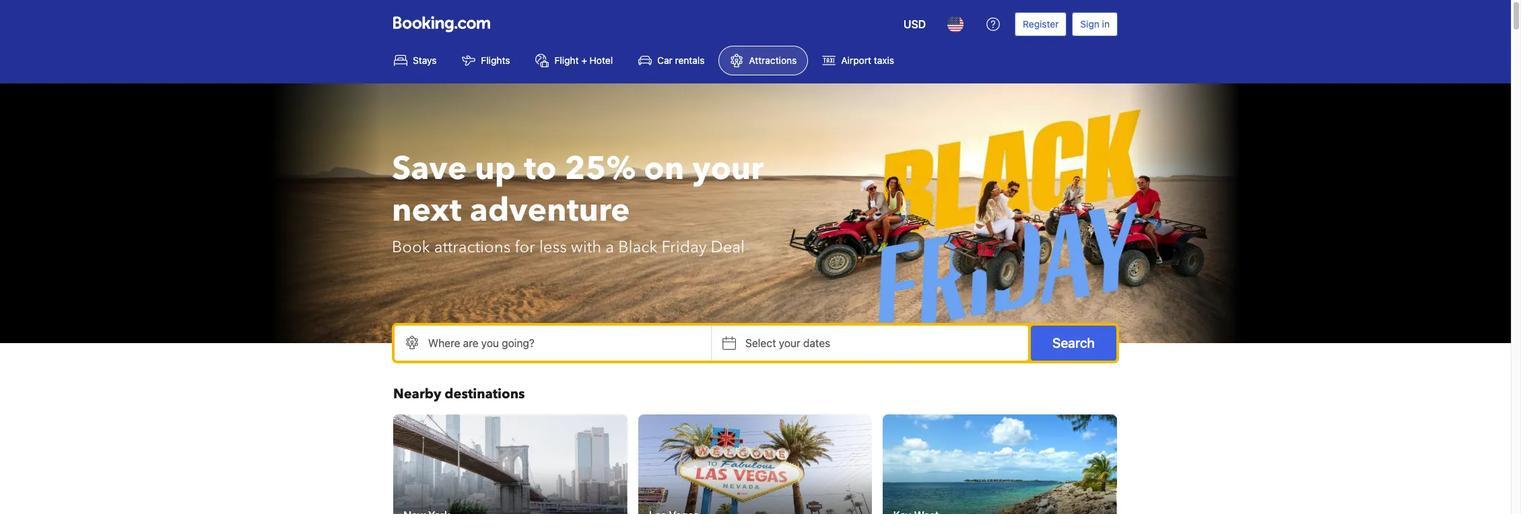 Task type: locate. For each thing, give the bounding box(es) containing it.
attractions
[[749, 55, 797, 66]]

new york image
[[393, 415, 627, 514]]

save up to 25% on your next adventure book attractions for less with a black friday deal
[[392, 147, 764, 259]]

to
[[524, 147, 557, 191]]

0 vertical spatial your
[[692, 147, 764, 191]]

your
[[692, 147, 764, 191], [779, 337, 800, 349]]

sign in link
[[1072, 12, 1118, 36]]

1 horizontal spatial your
[[779, 337, 800, 349]]

nearby
[[393, 385, 441, 403]]

nearby destinations
[[393, 385, 525, 403]]

on
[[644, 147, 684, 191]]

attractions
[[434, 236, 511, 259]]

register
[[1023, 18, 1059, 30]]

airport
[[841, 55, 871, 66]]

search
[[1052, 335, 1095, 351]]

your left "dates"
[[779, 337, 800, 349]]

save
[[392, 147, 467, 191]]

flights
[[481, 55, 510, 66]]

a
[[606, 236, 614, 259]]

hotel
[[590, 55, 613, 66]]

sign in
[[1080, 18, 1110, 30]]

less
[[539, 236, 567, 259]]

1 vertical spatial your
[[779, 337, 800, 349]]

usd
[[904, 18, 926, 30]]

book
[[392, 236, 430, 259]]

with
[[571, 236, 602, 259]]

flight + hotel link
[[524, 46, 624, 75]]

sign
[[1080, 18, 1100, 30]]

booking.com image
[[393, 16, 490, 32]]

select your dates
[[745, 337, 830, 349]]

register link
[[1015, 12, 1067, 36]]

+
[[581, 55, 587, 66]]

for
[[515, 236, 535, 259]]

car rentals link
[[627, 46, 716, 75]]

in
[[1102, 18, 1110, 30]]

your right on
[[692, 147, 764, 191]]

car
[[657, 55, 672, 66]]

0 horizontal spatial your
[[692, 147, 764, 191]]

select
[[745, 337, 776, 349]]

flights link
[[451, 46, 521, 75]]



Task type: vqa. For each thing, say whether or not it's contained in the screenshot.
THE CAR
yes



Task type: describe. For each thing, give the bounding box(es) containing it.
usd button
[[896, 8, 934, 40]]

key west image
[[883, 415, 1117, 514]]

search button
[[1031, 326, 1116, 361]]

Where are you going? search field
[[395, 326, 711, 361]]

deal
[[711, 236, 745, 259]]

rentals
[[675, 55, 705, 66]]

dates
[[803, 337, 830, 349]]

car rentals
[[657, 55, 705, 66]]

friday
[[662, 236, 707, 259]]

stays link
[[382, 46, 448, 75]]

las vegas image
[[638, 415, 872, 514]]

adventure
[[470, 189, 630, 233]]

next
[[392, 189, 462, 233]]

black
[[618, 236, 658, 259]]

airport taxis link
[[811, 46, 906, 75]]

destinations
[[445, 385, 525, 403]]

up
[[475, 147, 516, 191]]

flight
[[554, 55, 579, 66]]

your inside save up to 25% on your next adventure book attractions for less with a black friday deal
[[692, 147, 764, 191]]

flight + hotel
[[554, 55, 613, 66]]

attractions link
[[719, 46, 808, 75]]

airport taxis
[[841, 55, 894, 66]]

stays
[[413, 55, 437, 66]]

taxis
[[874, 55, 894, 66]]

25%
[[565, 147, 636, 191]]



